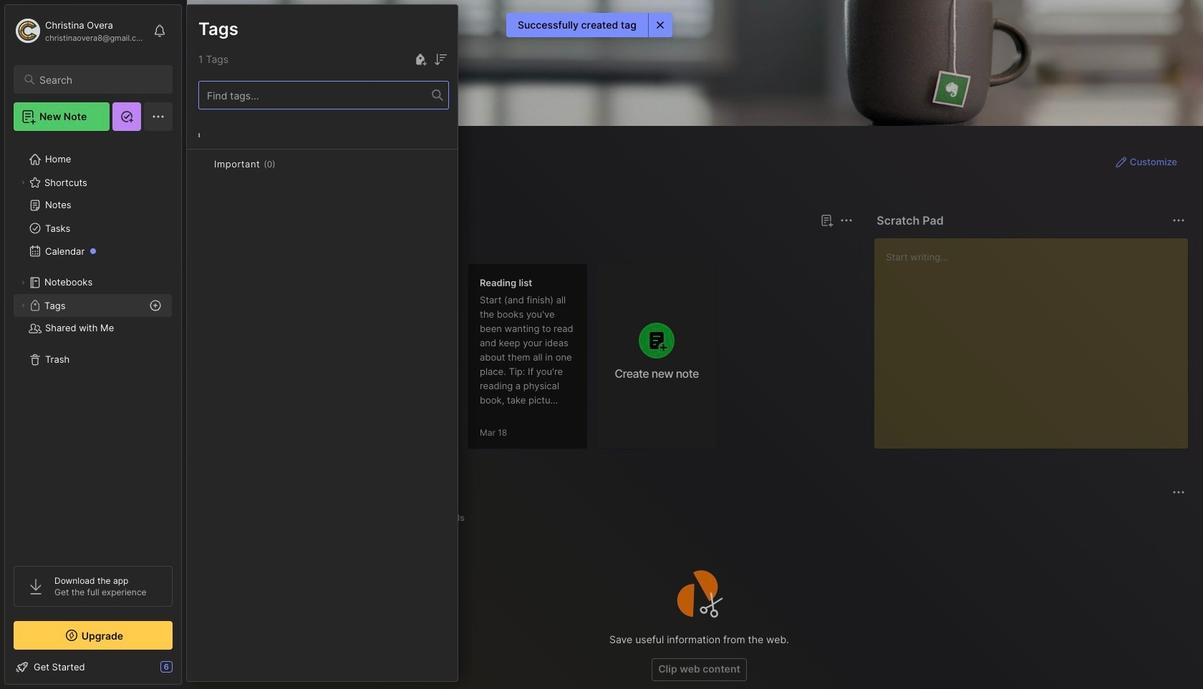 Task type: vqa. For each thing, say whether or not it's contained in the screenshot.
rightmost 7
no



Task type: describe. For each thing, give the bounding box(es) containing it.
create new tag image
[[412, 51, 429, 68]]

tree inside main element
[[5, 140, 181, 554]]

Help and Learning task checklist field
[[5, 656, 181, 679]]

expand notebooks image
[[19, 279, 27, 287]]

Start writing… text field
[[886, 238, 1187, 438]]

sort options image
[[432, 51, 449, 68]]

none search field inside main element
[[39, 71, 160, 88]]

expand tags image
[[19, 301, 27, 310]]



Task type: locate. For each thing, give the bounding box(es) containing it.
Sort field
[[432, 51, 449, 68]]

Search text field
[[39, 73, 160, 87]]

tab
[[213, 238, 255, 255], [213, 510, 267, 527], [431, 510, 471, 527]]

row group
[[187, 121, 458, 198], [210, 264, 725, 458]]

0 vertical spatial row group
[[187, 121, 458, 198]]

main element
[[0, 0, 186, 690]]

tab list
[[213, 510, 1183, 527]]

click to collapse image
[[181, 663, 192, 680]]

None search field
[[39, 71, 160, 88]]

Find tags… text field
[[199, 86, 432, 105]]

Account field
[[14, 16, 146, 45]]

alert
[[506, 13, 672, 37]]

1 vertical spatial row group
[[210, 264, 725, 458]]

tree
[[5, 140, 181, 554]]



